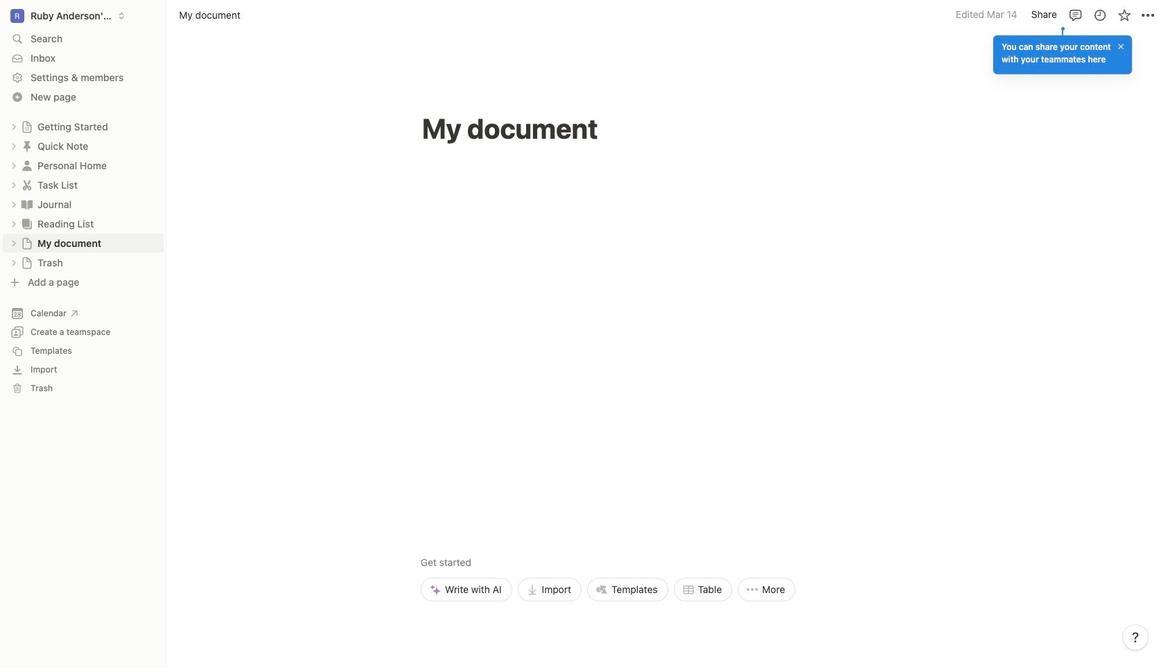 Task type: describe. For each thing, give the bounding box(es) containing it.
change page icon image for 2nd open icon
[[20, 159, 34, 173]]

updates image
[[1093, 8, 1107, 22]]

change page icon image for first open icon
[[20, 139, 34, 153]]

change page icon image for open image
[[21, 120, 33, 133]]

change page icon image for 6th open icon from the top
[[21, 237, 33, 250]]

5 open image from the top
[[10, 220, 18, 228]]

7 open image from the top
[[10, 259, 18, 267]]

change page icon image for seventh open icon from the top of the page
[[21, 257, 33, 269]]

change page icon image for 4th open icon from the bottom
[[20, 198, 34, 211]]

6 open image from the top
[[10, 239, 18, 248]]

change page icon image for third open icon from the bottom
[[20, 217, 34, 231]]



Task type: locate. For each thing, give the bounding box(es) containing it.
change page icon image for 5th open icon from the bottom of the page
[[20, 178, 34, 192]]

menu
[[421, 459, 796, 602]]

2 open image from the top
[[10, 161, 18, 170]]

4 open image from the top
[[10, 200, 18, 209]]

comments image
[[1069, 8, 1083, 22]]

change page icon image
[[21, 120, 33, 133], [20, 139, 34, 153], [20, 159, 34, 173], [20, 178, 34, 192], [20, 198, 34, 211], [20, 217, 34, 231], [21, 237, 33, 250], [21, 257, 33, 269]]

open image
[[10, 142, 18, 150], [10, 161, 18, 170], [10, 181, 18, 189], [10, 200, 18, 209], [10, 220, 18, 228], [10, 239, 18, 248], [10, 259, 18, 267]]

favorite image
[[1118, 8, 1131, 22]]

3 open image from the top
[[10, 181, 18, 189]]

1 open image from the top
[[10, 142, 18, 150]]

open image
[[10, 123, 18, 131]]



Task type: vqa. For each thing, say whether or not it's contained in the screenshot.
menu
yes



